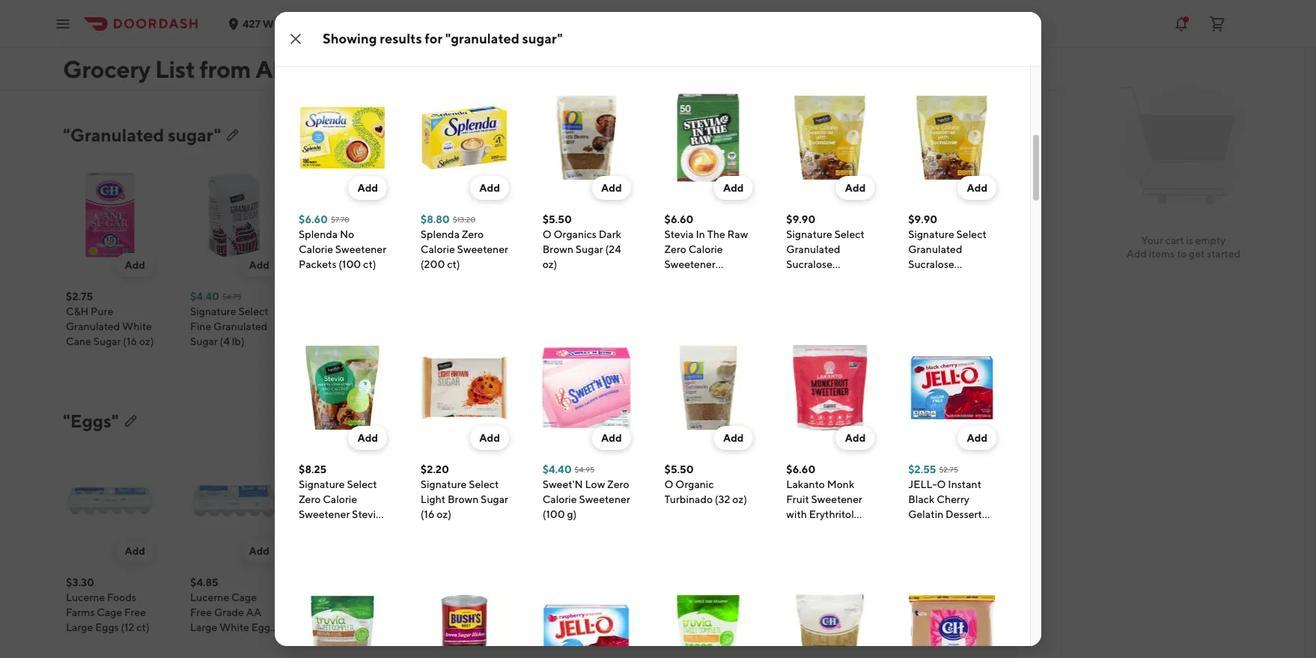 Task type: describe. For each thing, give the bounding box(es) containing it.
cream
[[98, 34, 130, 46]]

large inside open nature free range brown aa large eggs (12 ct)
[[314, 621, 342, 633]]

aa for (12
[[380, 606, 396, 618]]

with
[[786, 508, 807, 520]]

cane inside "o organics organic granulated cane sugar (32 oz)"
[[495, 335, 520, 347]]

packets inside $6.60 $7.70 splenda no calorie sweetener packets (100 ct)
[[299, 258, 337, 270]]

eggs inside $3.85 lucerne white eggs extra large (12 ct)
[[812, 606, 835, 618]]

$3.85
[[812, 576, 839, 588]]

add for $2.75 c&h pure granulated white cane sugar (16 oz)
[[125, 259, 145, 271]]

jell-
[[908, 478, 937, 490]]

sticks inside $4.95 $7.15 kerrygold pure irish two unsalted butter sticks (8 oz)
[[844, 49, 873, 61]]

427 w 5th st
[[243, 18, 306, 30]]

$8.80 vital farms pasture-raised grade a large eggs (12 ct)
[[439, 576, 512, 648]]

granulated for $9.90 signature select granulated sucralose sweetener pouch (9.7 oz)
[[786, 243, 840, 255]]

add for $6.60 stevia in the raw zero calorie sweetener packets (50 ct)
[[723, 182, 744, 194]]

best
[[612, 591, 633, 603]]

(16 inside $2.75 c&h pure granulated white cane sugar (16 oz)
[[123, 335, 137, 347]]

all for "eggs"
[[921, 415, 933, 427]]

$6.60 for $6.60 lakanto monk fruit sweetener with erythritol classic (8.29 oz)
[[786, 463, 816, 475]]

lakanto
[[786, 478, 825, 490]]

(16 inside $2.20 signature select light brown sugar (16 oz)
[[421, 508, 435, 520]]

$6.60 stevia in the raw zero calorie sweetener packets (50 ct)
[[664, 213, 748, 285]]

$4.40 $4.95 lucerne foods sweet cream butter unsalted (16 oz)
[[66, 4, 142, 76]]

$4.75
[[222, 292, 242, 301]]

splenda zero calorie sweetener (200 ct) image
[[421, 94, 509, 182]]

add left (200
[[373, 259, 394, 271]]

grass-
[[488, 19, 519, 31]]

add for $9.90 signature select granulated sucralose sweetener pouch (9.7 oz)
[[845, 182, 866, 194]]

granulated for o organics organic granulated cane sugar (64 oz)
[[812, 335, 866, 347]]

$7.70
[[331, 215, 350, 224]]

(10
[[744, 335, 759, 347]]

nature
[[344, 591, 377, 603]]

(4 for sticks
[[345, 49, 355, 61]]

$8.25
[[299, 463, 327, 475]]

signature select granulated sucralose sweetener pouch (9.7 oz) image
[[786, 94, 875, 182]]

empty
[[1195, 234, 1226, 246]]

eggland's
[[563, 591, 609, 603]]

(32 inside "o organics organic granulated cane sugar (32 oz)"
[[468, 350, 484, 362]]

calorie for $8.25 signature select zero calorie sweetener stevia granulated (9.7 oz)
[[323, 493, 357, 505]]

pure inside c&h pure cane granulated sugar carton (4 lb)
[[588, 305, 611, 317]]

(8 for unsalted
[[516, 49, 526, 61]]

427 w 5th st button
[[228, 18, 321, 30]]

white inside $4.85 lucerne cage free grade aa large white eggs (18 ct)
[[219, 621, 249, 633]]

$5.50 for organics
[[543, 213, 572, 225]]

$8.80 for $8.80
[[687, 4, 716, 16]]

challenge
[[190, 19, 239, 31]]

signature select granulated sucralose sweetener (9.7 oz) image
[[908, 94, 997, 182]]

$4.40 for signature select fine granulated sugar (4 lb)
[[190, 290, 219, 302]]

vital
[[439, 591, 461, 603]]

truvia sweet complete calorie-free brown sweetener with stevia leaf extract (14 oz) image
[[299, 594, 387, 658]]

organic inside $5.50 o organic turbinado (32 oz)
[[676, 478, 714, 490]]

granulated inside signature select granulated pure sugar cane (10 lb)
[[687, 320, 741, 332]]

cage inside $3.30 lucerne foods farms cage free large eggs (12 ct)
[[97, 606, 122, 618]]

large inside $4.85 lucerne cage free grade aa large white eggs (18 ct)
[[190, 621, 217, 633]]

cane inside o organics organic granulated cane sugar (64 oz)
[[868, 335, 893, 347]]

open
[[314, 591, 342, 603]]

eggs inside $3.30 lucerne foods farms cage free large eggs (12 ct)
[[95, 621, 119, 633]]

calorie inside $4.40 $4.95 sweet'n low zero calorie sweetener (100 g)
[[543, 493, 577, 505]]

classic
[[786, 523, 820, 535]]

signature select zero calorie sweetener stevia granulated (9.7 oz) image
[[299, 344, 387, 432]]

free inside lucerne xl cage free eggs (18 ct)
[[936, 606, 958, 618]]

sweetener inside $8.80 $13.20 splenda zero calorie sweetener (200 ct)
[[457, 243, 508, 255]]

signature inside signature select granulated pure sugar cane (10 lb)
[[687, 305, 733, 317]]

instant
[[948, 478, 981, 490]]

sucralose for (9.7
[[908, 258, 954, 270]]

"eggs"
[[63, 410, 119, 431]]

is
[[1186, 234, 1193, 246]]

raw
[[727, 228, 748, 240]]

$6.60 $7.70 splenda no calorie sweetener packets (100 ct)
[[299, 213, 386, 270]]

butter inside $4.95 $7.15 kerrygold grass- fed pure irish unsalted butter (8 oz)
[[484, 49, 514, 61]]

oz) inside $2.55 $2.75 jell-o instant black cherry gelatin dessert mix sugar free (0.6 oz)
[[930, 538, 945, 550]]

$4.85 lucerne cage free grade aa large white eggs (18 ct)
[[190, 576, 275, 648]]

farms inside $3.30 lucerne foods farms cage free large eggs (12 ct)
[[66, 606, 95, 618]]

empty retail cart image
[[1113, 75, 1254, 216]]

Search Albertsons search field
[[763, 61, 1002, 77]]

brown for best
[[617, 606, 648, 618]]

oz) inside $4.40 $4.95 lucerne foods sweet cream butter unsalted (16 oz)
[[82, 64, 97, 76]]

$7.15 inside the $7.15 $8.80 tillamook extra creamy unsalted butter sticks (16 oz)
[[936, 4, 960, 16]]

(64
[[841, 350, 858, 362]]

"granulated
[[445, 31, 519, 46]]

white inside $2.75 c&h pure granulated white cane sugar (16 oz)
[[122, 320, 152, 332]]

select for $2.20 signature select light brown sugar (16 oz)
[[469, 478, 499, 490]]

$5.50 for organic
[[664, 463, 694, 475]]

calorie inside the $6.60 stevia in the raw zero calorie sweetener packets (50 ct)
[[689, 243, 723, 255]]

$4.40 $4.75 signature select fine granulated sugar (4 lb)
[[190, 290, 268, 347]]

butter inside challenge butter unsalted european style (8 oz)
[[241, 19, 272, 31]]

add for $6.60 $7.70 splenda no calorie sweetener packets (100 ct)
[[357, 182, 378, 194]]

see for "eggs"
[[901, 415, 919, 427]]

$2.55 $2.75 jell-o instant black cherry gelatin dessert mix sugar free (0.6 oz)
[[908, 463, 982, 550]]

irish inside $4.95 $7.15 kerrygold grass- fed pure irish unsalted butter (8 oz)
[[484, 34, 504, 46]]

oz) inside $5.50 o organic turbinado (32 oz)
[[732, 493, 747, 505]]

signature for $9.90 signature select granulated sucralose sweetener pouch (9.7 oz)
[[786, 228, 832, 240]]

dark
[[599, 228, 621, 240]]

$3.30 lucerne foods farms cage free large eggs (12 ct)
[[66, 576, 149, 633]]

brown inside 'o organics grade a large brown eggs (12 ct)'
[[726, 606, 757, 618]]

white inside $3.85 lucerne white eggs extra large (12 ct)
[[853, 591, 883, 603]]

unsalted inside $4.40 $4.95 lucerne foods sweet cream butter unsalted (16 oz)
[[99, 49, 142, 61]]

g)
[[567, 508, 577, 520]]

eggs inside $8.80 vital farms pasture-raised grade a large eggs (12 ct)
[[439, 636, 462, 648]]

oz) inside $9.90 signature select granulated sucralose sweetener (9.7 oz)
[[981, 273, 996, 285]]

2 previous image from the top
[[966, 415, 978, 427]]

unsalted inside $4.95 $7.15 kerrygold grass- fed pure irish unsalted butter (8 oz)
[[439, 49, 482, 61]]

sugar" inside dialog
[[522, 31, 563, 46]]

add for $5.50 o organic turbinado (32 oz)
[[723, 432, 744, 444]]

splenda for $8.80
[[421, 228, 460, 240]]

style
[[239, 49, 263, 61]]

foods inside $4.40 $4.95 lucerne foods sweet cream butter unsalted (16 oz)
[[107, 19, 136, 31]]

(8 inside challenge butter unsalted european style (8 oz)
[[265, 49, 275, 61]]

organics inside $5.50 o organics dark brown sugar (24 oz)
[[554, 228, 597, 240]]

monk
[[827, 478, 854, 490]]

stevia inside the $6.60 stevia in the raw zero calorie sweetener packets (50 ct)
[[664, 228, 694, 240]]

notification bell image
[[1172, 15, 1190, 33]]

fine
[[190, 320, 211, 332]]

fruit
[[786, 493, 809, 505]]

sweetener inside $6.60 $7.70 splenda no calorie sweetener packets (100 ct)
[[335, 243, 386, 255]]

sticks inside the $7.15 $8.80 tillamook extra creamy unsalted butter sticks (16 oz)
[[968, 49, 997, 61]]

zero inside $4.40 $4.95 sweet'n low zero calorie sweetener (100 g)
[[607, 478, 629, 490]]

pure inside c&h pure cane granulated white sugar (4 lb)
[[339, 305, 362, 317]]

kerrygold for two
[[812, 19, 858, 31]]

update list image for "granulated sugar"
[[227, 129, 239, 141]]

cane inside signature select granulated pure sugar cane (10 lb)
[[717, 335, 742, 347]]

(9.7 inside $8.25 signature select zero calorie sweetener stevia granulated (9.7 oz)
[[355, 523, 373, 535]]

sticks inside "$8.80 land o'lakes unsalted butter sticks (4 ct)"
[[314, 49, 343, 61]]

$2.75 c&h pure granulated white cane sugar (16 oz)
[[66, 290, 154, 347]]

$2.75 inside $2.55 $2.75 jell-o instant black cherry gelatin dessert mix sugar free (0.6 oz)
[[939, 465, 958, 474]]

$2.75 inside $2.75 c&h pure granulated white cane sugar (16 oz)
[[66, 290, 93, 302]]

$9.90 for $9.90 signature select granulated sucralose sweetener (9.7 oz)
[[908, 213, 937, 225]]

ct) inside $8.80 vital farms pasture-raised grade a large eggs (12 ct)
[[480, 636, 493, 648]]

$9.90 signature select granulated sucralose sweetener pouch (9.7 oz)
[[786, 213, 870, 300]]

zero inside $8.25 signature select zero calorie sweetener stevia granulated (9.7 oz)
[[299, 493, 321, 505]]

(200
[[421, 258, 445, 270]]

xl
[[977, 591, 990, 603]]

sweetener inside $9.90 signature select granulated sucralose sweetener (9.7 oz)
[[908, 273, 959, 285]]

add for $5.50 o organics dark brown sugar (24 oz)
[[601, 182, 622, 194]]

granulated inside $4.40 $4.75 signature select fine granulated sugar (4 lb)
[[213, 320, 268, 332]]

fed
[[439, 34, 457, 46]]

range
[[314, 606, 345, 618]]

jell-o instant black cherry gelatin dessert mix sugar free (0.6 oz) image
[[908, 344, 997, 432]]

unsalted inside "$8.80 land o'lakes unsalted butter sticks (4 ct)"
[[314, 34, 357, 46]]

delete list image
[[424, 63, 436, 75]]

$4.95 for $4.95 $7.15
[[563, 4, 591, 16]]

1 previous image from the top
[[966, 129, 978, 141]]

$2.55
[[908, 463, 936, 475]]

$5.50 o organic turbinado (32 oz)
[[664, 463, 747, 505]]

eggs inside eggland's best cage-free brown eggs large (18 ct)
[[563, 621, 587, 633]]

large inside $3.30 lucerne foods farms cage free large eggs (12 ct)
[[66, 621, 93, 633]]

lucerne xl cage free eggs (18 ct)
[[936, 591, 1018, 618]]

$5.50 o organics dark brown sugar (24 oz)
[[543, 213, 621, 270]]

grade inside 'o organics grade a large brown eggs (12 ct)'
[[743, 591, 773, 603]]

brown for o
[[543, 243, 573, 255]]

o inside $2.55 $2.75 jell-o instant black cherry gelatin dessert mix sugar free (0.6 oz)
[[937, 478, 946, 490]]

mix
[[908, 523, 926, 535]]

$8.80 land o'lakes unsalted butter sticks (4 ct)
[[314, 4, 390, 61]]

open menu image
[[54, 15, 72, 33]]

o organics organic granulated cane sugar (64 oz)
[[812, 305, 893, 362]]

lb) for c&h pure cane granulated sugar carton (4 lb)
[[610, 335, 623, 347]]

items
[[1149, 248, 1175, 260]]

sweet
[[66, 34, 96, 46]]

sugar inside c&h pure cane granulated white sugar (4 lb)
[[314, 335, 342, 347]]

(18 inside lucerne xl cage free eggs (18 ct)
[[985, 606, 999, 618]]

organic for (32
[[439, 320, 477, 332]]

add for $4.40 $4.95 sweet'n low zero calorie sweetener (100 g)
[[601, 432, 622, 444]]

eggs inside $4.85 lucerne cage free grade aa large white eggs (18 ct)
[[251, 621, 275, 633]]

$9.90 for $9.90 signature select granulated sucralose sweetener pouch (9.7 oz)
[[786, 213, 816, 225]]

free inside eggland's best cage-free brown eggs large (18 ct)
[[593, 606, 615, 618]]

gelatin
[[908, 508, 944, 520]]

sugar inside c&h pure cane granulated sugar carton (4 lb)
[[619, 320, 647, 332]]

your cart is empty add items to get started
[[1127, 234, 1241, 260]]

$6.60 for $6.60 stevia in the raw zero calorie sweetener packets (50 ct)
[[664, 213, 694, 225]]

ct) inside $8.80 $13.20 splenda zero calorie sweetener (200 ct)
[[447, 258, 460, 270]]

eggs inside open nature free range brown aa large eggs (12 ct)
[[344, 621, 367, 633]]

$8.80 for $8.80 land o'lakes unsalted butter sticks (4 ct)
[[314, 4, 344, 16]]

granulated for c&h pure cane granulated sugar carton (4 lb)
[[563, 320, 617, 332]]

oz) inside $5.50 o organics dark brown sugar (24 oz)
[[543, 258, 557, 270]]

butter inside "$8.80 land o'lakes unsalted butter sticks (4 ct)"
[[359, 34, 390, 46]]

add for $2.55 $2.75 jell-o instant black cherry gelatin dessert mix sugar free (0.6 oz)
[[967, 432, 988, 444]]

open nature free range brown aa large eggs (12 ct)
[[314, 591, 401, 633]]

$4.40 for sweet'n low zero calorie sweetener (100 g)
[[543, 463, 572, 475]]

select inside $4.40 $4.75 signature select fine granulated sugar (4 lb)
[[238, 305, 268, 317]]

ct) inside "$8.80 land o'lakes unsalted butter sticks (4 ct)"
[[357, 49, 370, 61]]

ct) inside $3.85 lucerne white eggs extra large (12 ct)
[[827, 621, 840, 633]]

sugar inside signature select granulated pure sugar cane (10 lb)
[[687, 335, 715, 347]]

creamy
[[936, 34, 973, 46]]

erythritol
[[809, 508, 854, 520]]

$8.80 $13.20 splenda zero calorie sweetener (200 ct)
[[421, 213, 508, 270]]

pasture-
[[439, 606, 480, 618]]

select for $8.25 signature select zero calorie sweetener stevia granulated (9.7 oz)
[[347, 478, 377, 490]]

5th
[[276, 18, 293, 30]]

o organics grade a large brown eggs (12 ct)
[[687, 591, 773, 633]]

showing
[[323, 31, 377, 46]]

(32 inside $5.50 o organic turbinado (32 oz)
[[715, 493, 730, 505]]

see all for "eggs"
[[901, 415, 933, 427]]

two
[[834, 34, 854, 46]]

add for $4.85 lucerne cage free grade aa large white eggs (18 ct)
[[249, 545, 270, 557]]

$4.95 for $4.95 $7.15 kerrygold pure irish two unsalted butter sticks (8 oz)
[[812, 4, 840, 16]]

c&h demerara cane sugar light golden color bag (32 oz) image
[[786, 594, 875, 658]]

$4.95 inside $4.40 $4.95 sweet'n low zero calorie sweetener (100 g)
[[575, 465, 595, 474]]

to
[[1177, 248, 1187, 260]]

oz) inside $2.20 signature select light brown sugar (16 oz)
[[437, 508, 451, 520]]

$2.20 signature select light brown sugar (16 oz)
[[421, 463, 508, 520]]

organics for o organics grade a large brown eggs (12 ct)
[[698, 591, 741, 603]]

challenge butter unsalted european style (8 oz)
[[190, 19, 275, 76]]

unsalted inside $4.95 $7.15 kerrygold pure irish two unsalted butter sticks (8 oz)
[[856, 34, 899, 46]]

oz) inside $2.75 c&h pure granulated white cane sugar (16 oz)
[[139, 335, 154, 347]]

(8 for butter
[[875, 49, 885, 61]]

c&h inside $2.75 c&h pure granulated white cane sugar (16 oz)
[[66, 305, 89, 317]]

large inside eggland's best cage-free brown eggs large (18 ct)
[[589, 621, 616, 633]]

calorie for $8.80 $13.20 splenda zero calorie sweetener (200 ct)
[[421, 243, 455, 255]]

granulated for o organics organic granulated cane sugar (32 oz)
[[439, 335, 493, 347]]

the
[[707, 228, 725, 240]]

extra inside the $7.15 $8.80 tillamook extra creamy unsalted butter sticks (16 oz)
[[984, 19, 1009, 31]]

eggland's best cage-free brown eggs large (18 ct)
[[563, 591, 648, 633]]

sweetener inside $8.25 signature select zero calorie sweetener stevia granulated (9.7 oz)
[[299, 508, 350, 520]]

butter inside $4.95 $7.15 kerrygold pure irish two unsalted butter sticks (8 oz)
[[812, 49, 842, 61]]

(8.29
[[822, 523, 846, 535]]

o inside o organics organic granulated cane sugar (64 oz)
[[812, 305, 821, 317]]

$4.95 $7.15 kerrygold grass- fed pure irish unsalted butter (8 oz)
[[439, 4, 526, 76]]

sweetener inside the $6.60 stevia in the raw zero calorie sweetener packets (50 ct)
[[664, 258, 716, 270]]

raised
[[480, 606, 512, 618]]

sweetener inside $9.90 signature select granulated sucralose sweetener pouch (9.7 oz)
[[786, 273, 837, 285]]



Task type: vqa. For each thing, say whether or not it's contained in the screenshot.
STEVIA in the $8.25 Signature Select Zero Calorie Sweetener Stevia Granulated (9.7 oz)
yes



Task type: locate. For each thing, give the bounding box(es) containing it.
oz) inside $6.60 lakanto monk fruit sweetener with erythritol classic (8.29 oz)
[[848, 523, 863, 535]]

lucerne for $3.30
[[66, 591, 105, 603]]

1 horizontal spatial sugar"
[[522, 31, 563, 46]]

kerrygold up fed
[[439, 19, 486, 31]]

organic up turbinado
[[676, 478, 714, 490]]

list
[[155, 55, 195, 83]]

1 horizontal spatial sticks
[[844, 49, 873, 61]]

lucerne left xl
[[936, 591, 975, 603]]

organics for o organics organic granulated cane sugar (64 oz)
[[823, 305, 866, 317]]

2 c&h from the left
[[314, 305, 337, 317]]

packets inside the $6.60 stevia in the raw zero calorie sweetener packets (50 ct)
[[664, 273, 702, 285]]

eggs inside 'o organics grade a large brown eggs (12 ct)'
[[687, 621, 711, 633]]

0 vertical spatial (100
[[339, 258, 361, 270]]

0 horizontal spatial organic
[[439, 320, 477, 332]]

$4.40 $4.95 sweet'n low zero calorie sweetener (100 g)
[[543, 463, 630, 520]]

ct) inside $4.85 lucerne cage free grade aa large white eggs (18 ct)
[[206, 636, 219, 648]]

2 vertical spatial $4.40
[[543, 463, 572, 475]]

all
[[921, 129, 933, 141], [921, 415, 933, 427]]

1 vertical spatial (32
[[715, 493, 730, 505]]

see all up $2.55
[[901, 415, 933, 427]]

2 vertical spatial (18
[[190, 636, 204, 648]]

0 vertical spatial update list image
[[227, 129, 239, 141]]

in
[[696, 228, 705, 240]]

unsalted down fed
[[439, 49, 482, 61]]

2 horizontal spatial grade
[[743, 591, 773, 603]]

0 vertical spatial (18
[[985, 606, 999, 618]]

0 horizontal spatial cage
[[97, 606, 122, 618]]

0 vertical spatial foods
[[107, 19, 136, 31]]

(12 inside open nature free range brown aa large eggs (12 ct)
[[369, 621, 383, 633]]

(24
[[605, 243, 621, 255]]

see down search albertsons search field
[[901, 129, 919, 141]]

1 vertical spatial grade
[[214, 606, 244, 618]]

2 $9.90 from the left
[[908, 213, 937, 225]]

sweet'n low zero calorie sweetener (100 g) image
[[543, 344, 631, 432]]

$7.15
[[936, 4, 960, 16], [470, 6, 487, 15], [594, 6, 611, 15], [843, 6, 860, 15]]

see up $2.55
[[901, 415, 919, 427]]

see all down search albertsons search field
[[901, 129, 933, 141]]

$8.80 for $8.80 $13.20 splenda zero calorie sweetener (200 ct)
[[421, 213, 450, 225]]

signature for $2.20 signature select light brown sugar (16 oz)
[[421, 478, 467, 490]]

2 vertical spatial (9.7
[[355, 523, 373, 535]]

2 irish from the left
[[812, 34, 832, 46]]

0 horizontal spatial extra
[[837, 606, 862, 618]]

zero
[[462, 228, 484, 240], [664, 243, 686, 255], [607, 478, 629, 490], [299, 493, 321, 505]]

dessert
[[946, 508, 982, 520]]

select inside $9.90 signature select granulated sucralose sweetener pouch (9.7 oz)
[[835, 228, 865, 240]]

showing results for "granulated sugar"
[[323, 31, 563, 46]]

1 horizontal spatial cage
[[231, 591, 257, 603]]

$4.95 for $4.95 $7.15 kerrygold grass- fed pure irish unsalted butter (8 oz)
[[439, 4, 467, 16]]

results
[[380, 31, 422, 46]]

1 horizontal spatial splenda
[[421, 228, 460, 240]]

2 horizontal spatial organic
[[812, 320, 850, 332]]

add for $8.80 $13.20 splenda zero calorie sweetener (200 ct)
[[479, 182, 500, 194]]

granulated for c&h pure cane granulated white sugar (4 lb)
[[314, 320, 369, 332]]

lucerne for $4.85
[[190, 591, 229, 603]]

1 vertical spatial see
[[901, 415, 919, 427]]

brown for nature
[[347, 606, 378, 618]]

unsalted up european
[[190, 34, 233, 46]]

$4.40
[[66, 4, 95, 16], [190, 290, 219, 302], [543, 463, 572, 475]]

$9.90 inside $9.90 signature select granulated sucralose sweetener pouch (9.7 oz)
[[786, 213, 816, 225]]

0 vertical spatial sugar"
[[522, 31, 563, 46]]

0 horizontal spatial c&h
[[66, 305, 89, 317]]

free inside open nature free range brown aa large eggs (12 ct)
[[379, 591, 401, 603]]

update list image for "eggs"
[[125, 415, 137, 427]]

$2.75
[[66, 290, 93, 302], [939, 465, 958, 474]]

2 horizontal spatial (18
[[985, 606, 999, 618]]

cart
[[1165, 234, 1184, 246]]

splenda down $7.70
[[299, 228, 338, 240]]

1 $9.90 from the left
[[786, 213, 816, 225]]

brown inside eggland's best cage-free brown eggs large (18 ct)
[[617, 606, 648, 618]]

2 horizontal spatial $4.40
[[543, 463, 572, 475]]

$4.40 inside $4.40 $4.95 sweet'n low zero calorie sweetener (100 g)
[[543, 463, 572, 475]]

unsalted down "tillamook"
[[975, 34, 1018, 46]]

$6.60
[[299, 213, 328, 225], [664, 213, 694, 225], [786, 463, 816, 475]]

o organics dark brown sugar (24 oz) image
[[543, 94, 631, 182]]

aa for eggs
[[246, 606, 261, 618]]

from
[[200, 55, 251, 83]]

1 horizontal spatial $2.75
[[939, 465, 958, 474]]

cage-
[[563, 606, 593, 618]]

showing results for "granulated sugar" dialog
[[275, 0, 1041, 658]]

2 horizontal spatial (9.7
[[961, 273, 979, 285]]

$4.40 up sweet'n
[[543, 463, 572, 475]]

3 c&h from the left
[[563, 305, 586, 317]]

(100 for ct)
[[339, 258, 361, 270]]

grade inside $8.80 vital farms pasture-raised grade a large eggs (12 ct)
[[439, 621, 469, 633]]

ct)
[[357, 49, 370, 61], [363, 258, 376, 270], [447, 258, 460, 270], [724, 273, 737, 285], [1001, 606, 1014, 618], [136, 621, 149, 633], [385, 621, 398, 633], [634, 621, 647, 633], [729, 621, 742, 633], [827, 621, 840, 633], [206, 636, 219, 648], [480, 636, 493, 648]]

sugar inside "o organics organic granulated cane sugar (32 oz)"
[[439, 350, 466, 362]]

cage inside $4.85 lucerne cage free grade aa large white eggs (18 ct)
[[231, 591, 257, 603]]

lakanto monk fruit sweetener with erythritol classic (8.29 oz) image
[[786, 344, 875, 432]]

$7.15 for $4.95 $7.15
[[594, 6, 611, 15]]

lucerne down $4.85 on the bottom of the page
[[190, 591, 229, 603]]

1 see all from the top
[[901, 129, 933, 141]]

add up $8.25 signature select zero calorie sweetener stevia granulated (9.7 oz) at left bottom
[[357, 432, 378, 444]]

c&h for c&h pure cane granulated white sugar (4 lb)
[[314, 305, 337, 317]]

$8.80
[[314, 4, 344, 16], [687, 4, 716, 16], [963, 6, 984, 15], [421, 213, 450, 225], [439, 576, 468, 588]]

add up $9.90 signature select granulated sucralose sweetener (9.7 oz)
[[967, 182, 988, 194]]

sugar" down 'list'
[[168, 124, 221, 145]]

$6.60 lakanto monk fruit sweetener with erythritol classic (8.29 oz)
[[786, 463, 863, 535]]

lucerne down $3.85
[[812, 591, 851, 603]]

add for $8.25 signature select zero calorie sweetener stevia granulated (9.7 oz)
[[357, 432, 378, 444]]

0 horizontal spatial sugar"
[[168, 124, 221, 145]]

(0.6
[[908, 538, 928, 550]]

0 horizontal spatial $4.40
[[66, 4, 95, 16]]

0 horizontal spatial a
[[471, 621, 478, 633]]

$8.80 inside the $7.15 $8.80 tillamook extra creamy unsalted butter sticks (16 oz)
[[963, 6, 984, 15]]

o organics organic granulated cane sugar (32 oz)
[[439, 305, 520, 362]]

grocery list from albertsons
[[63, 55, 373, 83]]

add up $2.20 signature select light brown sugar (16 oz)
[[479, 432, 500, 444]]

2 sucralose from the left
[[908, 258, 954, 270]]

2 horizontal spatial c&h
[[563, 305, 586, 317]]

next image
[[996, 415, 1008, 427]]

cage for (18
[[992, 591, 1018, 603]]

1 horizontal spatial a
[[687, 606, 695, 618]]

select for $9.90 signature select granulated sucralose sweetener (9.7 oz)
[[956, 228, 987, 240]]

large inside $3.85 lucerne white eggs extra large (12 ct)
[[865, 606, 892, 618]]

add up $3.30 lucerne foods farms cage free large eggs (12 ct)
[[125, 545, 145, 557]]

1 horizontal spatial irish
[[812, 34, 832, 46]]

oz) inside $4.95 $7.15 kerrygold pure irish two unsalted butter sticks (8 oz)
[[812, 64, 826, 76]]

1 vertical spatial $2.75
[[939, 465, 958, 474]]

sucralose for pouch
[[786, 258, 832, 270]]

3 lb) from the left
[[610, 335, 623, 347]]

granulated for $2.75 c&h pure granulated white cane sugar (16 oz)
[[66, 320, 120, 332]]

w
[[263, 18, 274, 30]]

1 vertical spatial previous image
[[966, 415, 978, 427]]

cane inside $2.75 c&h pure granulated white cane sugar (16 oz)
[[66, 335, 91, 347]]

(4 for sugar
[[344, 335, 354, 347]]

kerrygold for pure
[[439, 19, 486, 31]]

2 horizontal spatial (8
[[875, 49, 885, 61]]

add for $3.30 lucerne foods farms cage free large eggs (12 ct)
[[125, 545, 145, 557]]

c&h pure cane granulated sugar carton (4 lb)
[[563, 305, 647, 347]]

0 vertical spatial see all
[[901, 129, 933, 141]]

0 horizontal spatial update list image
[[125, 415, 137, 427]]

grocery
[[63, 55, 150, 83]]

0 horizontal spatial splenda
[[299, 228, 338, 240]]

$8.80 inside $8.80 $13.20 splenda zero calorie sweetener (200 ct)
[[421, 213, 450, 225]]

splenda down $13.20 on the top of page
[[421, 228, 460, 240]]

0 horizontal spatial $2.75
[[66, 290, 93, 302]]

(50
[[704, 273, 722, 285]]

granulated for $9.90 signature select granulated sucralose sweetener (9.7 oz)
[[908, 243, 962, 255]]

0 vertical spatial (32
[[468, 350, 484, 362]]

1 vertical spatial $5.50
[[664, 463, 694, 475]]

1 horizontal spatial farms
[[463, 591, 492, 603]]

1 horizontal spatial (32
[[715, 493, 730, 505]]

add up monk
[[845, 432, 866, 444]]

o up turbinado
[[664, 478, 673, 490]]

zero down $13.20 on the top of page
[[462, 228, 484, 240]]

brown inside $5.50 o organics dark brown sugar (24 oz)
[[543, 243, 573, 255]]

1 vertical spatial extra
[[837, 606, 862, 618]]

add inside your cart is empty add items to get started
[[1127, 248, 1147, 260]]

$4.40 up 'sweet'
[[66, 4, 95, 16]]

organics inside "o organics organic granulated cane sugar (32 oz)"
[[450, 305, 493, 317]]

organic for (64
[[812, 320, 850, 332]]

brown for signature
[[448, 493, 479, 505]]

irish inside $4.95 $7.15 kerrygold pure irish two unsalted butter sticks (8 oz)
[[812, 34, 832, 46]]

o inside 'o organics grade a large brown eggs (12 ct)'
[[687, 591, 696, 603]]

sugar inside o organics organic granulated cane sugar (64 oz)
[[812, 350, 839, 362]]

granulated inside $9.90 signature select granulated sucralose sweetener pouch (9.7 oz)
[[786, 243, 840, 255]]

(100 down no
[[339, 258, 361, 270]]

2 kerrygold from the left
[[812, 19, 858, 31]]

add up raw
[[723, 182, 744, 194]]

add up instant
[[967, 432, 988, 444]]

grade
[[743, 591, 773, 603], [214, 606, 244, 618], [439, 621, 469, 633]]

unsalted down cream
[[99, 49, 142, 61]]

organics for o organics organic granulated cane sugar (32 oz)
[[450, 305, 493, 317]]

see all for "granulated sugar"
[[901, 129, 933, 141]]

jell-o sugar free gelatin mix raspberry (0.6 oz) image
[[543, 594, 631, 658]]

sticks down showing
[[314, 49, 343, 61]]

organic up signature select light brown sugar (16 oz) image
[[439, 320, 477, 332]]

cage for aa
[[231, 591, 257, 603]]

lb) inside c&h pure cane granulated white sugar (4 lb)
[[356, 335, 369, 347]]

calorie up (200
[[421, 243, 455, 255]]

kerrygold inside $4.95 $7.15 kerrygold grass- fed pure irish unsalted butter (8 oz)
[[439, 19, 486, 31]]

see for "granulated sugar"
[[901, 129, 919, 141]]

butter inside the $7.15 $8.80 tillamook extra creamy unsalted butter sticks (16 oz)
[[936, 49, 966, 61]]

(18 inside eggland's best cage-free brown eggs large (18 ct)
[[618, 621, 632, 633]]

1 horizontal spatial extra
[[984, 19, 1009, 31]]

update list image
[[227, 129, 239, 141], [125, 415, 137, 427]]

add
[[357, 182, 378, 194], [479, 182, 500, 194], [601, 182, 622, 194], [723, 182, 744, 194], [845, 182, 866, 194], [967, 182, 988, 194], [1127, 248, 1147, 260], [125, 259, 145, 271], [249, 259, 270, 271], [373, 259, 394, 271], [357, 432, 378, 444], [479, 432, 500, 444], [601, 432, 622, 444], [723, 432, 744, 444], [845, 432, 866, 444], [967, 432, 988, 444], [125, 545, 145, 557], [249, 545, 270, 557]]

packets down $7.70
[[299, 258, 337, 270]]

0 vertical spatial (9.7
[[961, 273, 979, 285]]

lb) inside signature select granulated pure sugar cane (10 lb)
[[762, 335, 774, 347]]

0 horizontal spatial (18
[[190, 636, 204, 648]]

land
[[314, 19, 338, 31]]

0 horizontal spatial sticks
[[314, 49, 343, 61]]

$8.25 signature select zero calorie sweetener stevia granulated (9.7 oz)
[[299, 463, 381, 550]]

0 vertical spatial stevia
[[664, 228, 694, 240]]

carton
[[563, 335, 596, 347]]

close showing results for "granulated sugar" image
[[287, 30, 305, 48]]

lucerne
[[66, 19, 105, 31], [66, 591, 105, 603], [190, 591, 229, 603], [812, 591, 851, 603], [936, 591, 975, 603]]

(9.7 inside $9.90 signature select granulated sucralose sweetener (9.7 oz)
[[961, 273, 979, 285]]

previous image
[[966, 129, 978, 141], [966, 415, 978, 427]]

sweetener
[[335, 243, 386, 255], [457, 243, 508, 255], [664, 258, 716, 270], [786, 273, 837, 285], [908, 273, 959, 285], [579, 493, 630, 505], [811, 493, 862, 505], [299, 508, 350, 520]]

"granulated
[[63, 124, 164, 145]]

c&h pure cane light brown sugar zip pak (32 oz) image
[[908, 594, 997, 658]]

c&h pure cane granulated white sugar (4 lb)
[[314, 305, 400, 347]]

lucerne up 'sweet'
[[66, 19, 105, 31]]

1 horizontal spatial kerrygold
[[812, 19, 858, 31]]

all for "granulated sugar"
[[921, 129, 933, 141]]

1 horizontal spatial $6.60
[[664, 213, 694, 225]]

farms down "$3.30" on the bottom
[[66, 606, 95, 618]]

1 foods from the top
[[107, 19, 136, 31]]

sticks down creamy
[[968, 49, 997, 61]]

2 lb) from the left
[[356, 335, 369, 347]]

$4.40 for lucerne foods sweet cream butter unsalted (16 oz)
[[66, 4, 95, 16]]

st
[[295, 18, 306, 30]]

c&h
[[66, 305, 89, 317], [314, 305, 337, 317], [563, 305, 586, 317]]

2 vertical spatial grade
[[439, 621, 469, 633]]

1 c&h from the left
[[66, 305, 89, 317]]

2 aa from the left
[[380, 606, 396, 618]]

1 kerrygold from the left
[[439, 19, 486, 31]]

kerrygold inside $4.95 $7.15 kerrygold pure irish two unsalted butter sticks (8 oz)
[[812, 19, 858, 31]]

stevia in the raw zero calorie sweetener packets (50 ct) image
[[664, 94, 753, 182]]

extra down $3.85
[[837, 606, 862, 618]]

1 horizontal spatial sucralose
[[908, 258, 954, 270]]

update list image right "eggs"
[[125, 415, 137, 427]]

add for $2.20 signature select light brown sugar (16 oz)
[[479, 432, 500, 444]]

irish left two
[[812, 34, 832, 46]]

add up $2.75 c&h pure granulated white cane sugar (16 oz)
[[125, 259, 145, 271]]

0 horizontal spatial (100
[[339, 258, 361, 270]]

add for $9.90 signature select granulated sucralose sweetener (9.7 oz)
[[967, 182, 988, 194]]

0 horizontal spatial stevia
[[352, 508, 381, 520]]

0 horizontal spatial $5.50
[[543, 213, 572, 225]]

zero right '(24'
[[664, 243, 686, 255]]

farms inside $8.80 vital farms pasture-raised grade a large eggs (12 ct)
[[463, 591, 492, 603]]

$7.15 inside $4.95 $7.15
[[594, 6, 611, 15]]

add for $6.60 lakanto monk fruit sweetener with erythritol classic (8.29 oz)
[[845, 432, 866, 444]]

cherry
[[937, 493, 969, 505]]

1 vertical spatial see all button
[[892, 409, 942, 433]]

1 horizontal spatial stevia
[[664, 228, 694, 240]]

o'lakes
[[341, 19, 379, 31]]

calorie down the in
[[689, 243, 723, 255]]

select inside $9.90 signature select granulated sucralose sweetener (9.7 oz)
[[956, 228, 987, 240]]

1 irish from the left
[[484, 34, 504, 46]]

0 vertical spatial a
[[687, 606, 695, 618]]

1 horizontal spatial (18
[[618, 621, 632, 633]]

(12 inside 'o organics grade a large brown eggs (12 ct)'
[[713, 621, 726, 633]]

lb) for signature select granulated pure sugar cane (10 lb)
[[762, 335, 774, 347]]

free inside $2.55 $2.75 jell-o instant black cherry gelatin dessert mix sugar free (0.6 oz)
[[958, 523, 979, 535]]

0 horizontal spatial (32
[[468, 350, 484, 362]]

1 vertical spatial sugar"
[[168, 124, 221, 145]]

sugar
[[576, 243, 603, 255], [619, 320, 647, 332], [93, 335, 121, 347], [190, 335, 218, 347], [314, 335, 342, 347], [687, 335, 715, 347], [439, 350, 466, 362], [812, 350, 839, 362], [481, 493, 508, 505], [928, 523, 955, 535]]

0 horizontal spatial farms
[[66, 606, 95, 618]]

grade inside $4.85 lucerne cage free grade aa large white eggs (18 ct)
[[214, 606, 244, 618]]

$9.90
[[786, 213, 816, 225], [908, 213, 937, 225]]

sucralose inside $9.90 signature select granulated sucralose sweetener (9.7 oz)
[[908, 258, 954, 270]]

butter left '5th'
[[241, 19, 272, 31]]

see all button up $2.55
[[892, 409, 942, 433]]

3 sticks from the left
[[968, 49, 997, 61]]

sticks down two
[[844, 49, 873, 61]]

irish down the grass-
[[484, 34, 504, 46]]

eggs
[[812, 606, 835, 618], [960, 606, 983, 618], [95, 621, 119, 633], [251, 621, 275, 633], [344, 621, 367, 633], [563, 621, 587, 633], [687, 621, 711, 633], [439, 636, 462, 648]]

white inside c&h pure cane granulated white sugar (4 lb)
[[371, 320, 400, 332]]

see all button
[[892, 123, 942, 147], [892, 409, 942, 433]]

$4.95 $7.15
[[563, 4, 611, 16]]

0 vertical spatial extra
[[984, 19, 1009, 31]]

organic up (64
[[812, 320, 850, 332]]

ct) inside the $6.60 stevia in the raw zero calorie sweetener packets (50 ct)
[[724, 273, 737, 285]]

signature for $8.25 signature select zero calorie sweetener stevia granulated (9.7 oz)
[[299, 478, 345, 490]]

o up cherry
[[937, 478, 946, 490]]

zero down $8.25 on the left of the page
[[299, 493, 321, 505]]

large inside 'o organics grade a large brown eggs (12 ct)'
[[697, 606, 724, 618]]

o down $9.90 signature select granulated sucralose sweetener pouch (9.7 oz)
[[812, 305, 821, 317]]

add up low
[[601, 432, 622, 444]]

pouch
[[840, 273, 870, 285]]

calorie down $7.70
[[299, 243, 333, 255]]

oz) inside $8.25 signature select zero calorie sweetener stevia granulated (9.7 oz)
[[299, 538, 313, 550]]

lb) inside $4.40 $4.75 signature select fine granulated sugar (4 lb)
[[232, 335, 245, 347]]

2 sticks from the left
[[844, 49, 873, 61]]

packets left (50 on the top right of page
[[664, 273, 702, 285]]

o down (200
[[439, 305, 448, 317]]

butter down o'lakes
[[359, 34, 390, 46]]

stevia inside $8.25 signature select zero calorie sweetener stevia granulated (9.7 oz)
[[352, 508, 381, 520]]

(9.7 inside $9.90 signature select granulated sucralose sweetener pouch (9.7 oz)
[[786, 288, 804, 300]]

a inside $8.80 vital farms pasture-raised grade a large eggs (12 ct)
[[471, 621, 478, 633]]

low
[[585, 478, 605, 490]]

lb) for c&h pure cane granulated white sugar (4 lb)
[[356, 335, 369, 347]]

bush's best brown sugar hickory baked beans (28 oz) image
[[421, 594, 509, 658]]

2 horizontal spatial $6.60
[[786, 463, 816, 475]]

(12 inside $3.85 lucerne white eggs extra large (12 ct)
[[812, 621, 825, 633]]

1 horizontal spatial $5.50
[[664, 463, 694, 475]]

0 horizontal spatial kerrygold
[[439, 19, 486, 31]]

$4.40 inside $4.40 $4.75 signature select fine granulated sugar (4 lb)
[[190, 290, 219, 302]]

1 horizontal spatial organic
[[676, 478, 714, 490]]

see all
[[901, 129, 933, 141], [901, 415, 933, 427]]

$6.60 inside $6.60 lakanto monk fruit sweetener with erythritol classic (8.29 oz)
[[786, 463, 816, 475]]

1 lb) from the left
[[232, 335, 245, 347]]

sweetener inside $6.60 lakanto monk fruit sweetener with erythritol classic (8.29 oz)
[[811, 493, 862, 505]]

add up $4.40 $4.75 signature select fine granulated sugar (4 lb)
[[249, 259, 270, 271]]

1 vertical spatial (100
[[543, 508, 565, 520]]

add up the dark at the left top
[[601, 182, 622, 194]]

0 vertical spatial $2.75
[[66, 290, 93, 302]]

see all button for "eggs"
[[892, 409, 942, 433]]

1 vertical spatial see all
[[901, 415, 933, 427]]

splenda no calorie sweetener packets (100 ct) image
[[299, 94, 387, 182]]

$3.30
[[66, 576, 94, 588]]

1 horizontal spatial grade
[[439, 621, 469, 633]]

signature select light brown sugar (16 oz) image
[[421, 344, 509, 432]]

0 items, open order cart image
[[1208, 15, 1226, 33]]

extra
[[984, 19, 1009, 31], [837, 606, 862, 618]]

1 vertical spatial a
[[471, 621, 478, 633]]

2 foods from the top
[[107, 591, 136, 603]]

add up $8.80 $13.20 splenda zero calorie sweetener (200 ct)
[[479, 182, 500, 194]]

2 see from the top
[[901, 415, 919, 427]]

$4.95 $7.15 kerrygold pure irish two unsalted butter sticks (8 oz)
[[812, 4, 899, 76]]

truvia sweet complete calorie free granulated all purpose stevia leaf extract sweetener (14 oz) image
[[664, 594, 753, 658]]

see all button for "granulated sugar"
[[892, 123, 942, 147]]

unsalted
[[190, 34, 233, 46], [314, 34, 357, 46], [856, 34, 899, 46], [975, 34, 1018, 46], [99, 49, 142, 61], [439, 49, 482, 61]]

1 aa from the left
[[246, 606, 261, 618]]

$7.15 $8.80 tillamook extra creamy unsalted butter sticks (16 oz)
[[936, 4, 1018, 76]]

$4.40 inside $4.40 $4.95 lucerne foods sweet cream butter unsalted (16 oz)
[[66, 4, 95, 16]]

1 horizontal spatial (8
[[516, 49, 526, 61]]

butter down the ""granulated"
[[484, 49, 514, 61]]

(18 down xl
[[985, 606, 999, 618]]

update list image down from
[[227, 129, 239, 141]]

0 vertical spatial previous image
[[966, 129, 978, 141]]

select for $9.90 signature select granulated sucralose sweetener pouch (9.7 oz)
[[835, 228, 865, 240]]

granulated inside o organics organic granulated cane sugar (64 oz)
[[812, 335, 866, 347]]

1 see all button from the top
[[892, 123, 942, 147]]

butter down two
[[812, 49, 842, 61]]

2 (8 from the left
[[516, 49, 526, 61]]

0 horizontal spatial $9.90
[[786, 213, 816, 225]]

large inside $8.80 vital farms pasture-raised grade a large eggs (12 ct)
[[480, 621, 508, 633]]

0 horizontal spatial grade
[[214, 606, 244, 618]]

1 horizontal spatial update list image
[[227, 129, 239, 141]]

calorie inside $6.60 $7.70 splenda no calorie sweetener packets (100 ct)
[[299, 243, 333, 255]]

farms
[[463, 591, 492, 603], [66, 606, 95, 618]]

(100
[[339, 258, 361, 270], [543, 508, 565, 520]]

sweet'n
[[543, 478, 583, 490]]

1 vertical spatial packets
[[664, 273, 702, 285]]

calorie down $8.25 on the left of the page
[[323, 493, 357, 505]]

$4.20
[[190, 4, 219, 16]]

0 horizontal spatial packets
[[299, 258, 337, 270]]

free inside $4.85 lucerne cage free grade aa large white eggs (18 ct)
[[190, 606, 212, 618]]

2 see all button from the top
[[892, 409, 942, 433]]

1 (8 from the left
[[265, 49, 275, 61]]

unsalted up search albertsons search field
[[856, 34, 899, 46]]

1 sticks from the left
[[314, 49, 343, 61]]

1 vertical spatial update list image
[[125, 415, 137, 427]]

sweetener inside $4.40 $4.95 sweet'n low zero calorie sweetener (100 g)
[[579, 493, 630, 505]]

ct) inside $6.60 $7.70 splenda no calorie sweetener packets (100 ct)
[[363, 258, 376, 270]]

(18 inside $4.85 lucerne cage free grade aa large white eggs (18 ct)
[[190, 636, 204, 648]]

1 horizontal spatial $9.90
[[908, 213, 937, 225]]

albertsons
[[255, 55, 373, 83]]

1 all from the top
[[921, 129, 933, 141]]

1 vertical spatial (9.7
[[786, 288, 804, 300]]

$7.15 for $4.95 $7.15 kerrygold grass- fed pure irish unsalted butter (8 oz)
[[470, 6, 487, 15]]

sugar inside $5.50 o organics dark brown sugar (24 oz)
[[576, 243, 603, 255]]

1 vertical spatial $4.40
[[190, 290, 219, 302]]

irish
[[484, 34, 504, 46], [812, 34, 832, 46]]

1 horizontal spatial packets
[[664, 273, 702, 285]]

sugar"
[[522, 31, 563, 46], [168, 124, 221, 145]]

c&h for c&h pure cane granulated sugar carton (4 lb)
[[563, 305, 586, 317]]

get
[[1189, 248, 1205, 260]]

butter inside $4.40 $4.95 lucerne foods sweet cream butter unsalted (16 oz)
[[66, 49, 96, 61]]

3 (8 from the left
[[875, 49, 885, 61]]

butter down creamy
[[936, 49, 966, 61]]

kerrygold up two
[[812, 19, 858, 31]]

aa
[[246, 606, 261, 618], [380, 606, 396, 618]]

$4.40 left $4.75
[[190, 290, 219, 302]]

butter down 'sweet'
[[66, 49, 96, 61]]

zero inside the $6.60 stevia in the raw zero calorie sweetener packets (50 ct)
[[664, 243, 686, 255]]

1 splenda from the left
[[299, 228, 338, 240]]

1 vertical spatial all
[[921, 415, 933, 427]]

1 vertical spatial (18
[[618, 621, 632, 633]]

extra right "tillamook"
[[984, 19, 1009, 31]]

o right best
[[687, 591, 696, 603]]

calorie for $6.60 $7.70 splenda no calorie sweetener packets (100 ct)
[[299, 243, 333, 255]]

foods inside $3.30 lucerne foods farms cage free large eggs (12 ct)
[[107, 591, 136, 603]]

lb)
[[232, 335, 245, 347], [356, 335, 369, 347], [610, 335, 623, 347], [762, 335, 774, 347]]

$4.95
[[439, 4, 467, 16], [563, 4, 591, 16], [812, 4, 840, 16], [98, 6, 118, 15], [575, 465, 595, 474]]

no
[[340, 228, 354, 240]]

(100 left 'g)'
[[543, 508, 565, 520]]

(4
[[345, 49, 355, 61], [220, 335, 230, 347], [344, 335, 354, 347], [598, 335, 608, 347]]

for
[[425, 31, 443, 46]]

tillamook
[[936, 19, 982, 31]]

$7.15 inside $4.95 $7.15 kerrygold grass- fed pure irish unsalted butter (8 oz)
[[470, 6, 487, 15]]

1 sucralose from the left
[[786, 258, 832, 270]]

add up $5.50 o organic turbinado (32 oz)
[[723, 432, 744, 444]]

0 vertical spatial see all button
[[892, 123, 942, 147]]

unsalted down 'land'
[[314, 34, 357, 46]]

(18 down best
[[618, 621, 632, 633]]

add up $9.90 signature select granulated sucralose sweetener pouch (9.7 oz)
[[845, 182, 866, 194]]

0 horizontal spatial irish
[[484, 34, 504, 46]]

$2.20
[[421, 463, 449, 475]]

add for $4.40 $4.75 signature select fine granulated sugar (4 lb)
[[249, 259, 270, 271]]

1 horizontal spatial (100
[[543, 508, 565, 520]]

o left the dark at the left top
[[543, 228, 552, 240]]

farms up the raised
[[463, 591, 492, 603]]

2 see all from the top
[[901, 415, 933, 427]]

signature for $9.90 signature select granulated sucralose sweetener (9.7 oz)
[[908, 228, 954, 240]]

0 horizontal spatial $6.60
[[299, 213, 328, 225]]

$6.60 for $6.60 $7.70 splenda no calorie sweetener packets (100 ct)
[[299, 213, 328, 225]]

(4 inside c&h pure cane granulated white sugar (4 lb)
[[344, 335, 354, 347]]

cane
[[364, 305, 389, 317], [613, 305, 638, 317], [66, 335, 91, 347], [495, 335, 520, 347], [717, 335, 742, 347], [868, 335, 893, 347]]

add down your at the right top of the page
[[1127, 248, 1147, 260]]

$4.95 inside $4.40 $4.95 lucerne foods sweet cream butter unsalted (16 oz)
[[98, 6, 118, 15]]

0 vertical spatial packets
[[299, 258, 337, 270]]

0 horizontal spatial (9.7
[[355, 523, 373, 535]]

select inside $2.20 signature select light brown sugar (16 oz)
[[469, 478, 499, 490]]

(4 inside $4.40 $4.75 signature select fine granulated sugar (4 lb)
[[220, 335, 230, 347]]

1 see from the top
[[901, 129, 919, 141]]

add up $4.85 lucerne cage free grade aa large white eggs (18 ct)
[[249, 545, 270, 557]]

aa inside $4.85 lucerne cage free grade aa large white eggs (18 ct)
[[246, 606, 261, 618]]

(18 down $4.85 on the bottom of the page
[[190, 636, 204, 648]]

4 lb) from the left
[[762, 335, 774, 347]]

granulated inside c&h pure cane granulated white sugar (4 lb)
[[314, 320, 369, 332]]

started
[[1207, 248, 1241, 260]]

black
[[908, 493, 935, 505]]

2 all from the top
[[921, 415, 933, 427]]

1 vertical spatial farms
[[66, 606, 95, 618]]

(100 for g)
[[543, 508, 565, 520]]

add up $6.60 $7.70 splenda no calorie sweetener packets (100 ct)
[[357, 182, 378, 194]]

organic inside o organics organic granulated cane sugar (64 oz)
[[812, 320, 850, 332]]

2 horizontal spatial cage
[[992, 591, 1018, 603]]

$7.15 for $4.95 $7.15 kerrygold pure irish two unsalted butter sticks (8 oz)
[[843, 6, 860, 15]]

$8.80 for $8.80 vital farms pasture-raised grade a large eggs (12 ct)
[[439, 576, 468, 588]]

o organic turbinado (32 oz) image
[[664, 344, 753, 432]]

0 vertical spatial all
[[921, 129, 933, 141]]

2 horizontal spatial sticks
[[968, 49, 997, 61]]

splenda for $6.60
[[299, 228, 338, 240]]

1 horizontal spatial $4.40
[[190, 290, 219, 302]]

0 horizontal spatial aa
[[246, 606, 261, 618]]

see all button down search albertsons search field
[[892, 123, 942, 147]]

0 vertical spatial $4.40
[[66, 4, 95, 16]]

calorie
[[299, 243, 333, 255], [421, 243, 455, 255], [689, 243, 723, 255], [323, 493, 357, 505], [543, 493, 577, 505]]

aa inside open nature free range brown aa large eggs (12 ct)
[[380, 606, 396, 618]]

zero right low
[[607, 478, 629, 490]]

(9.7
[[961, 273, 979, 285], [786, 288, 804, 300], [355, 523, 373, 535]]

light
[[421, 493, 446, 505]]

organics inside o organics organic granulated cane sugar (64 oz)
[[823, 305, 866, 317]]

$5.50
[[543, 213, 572, 225], [664, 463, 694, 475]]

(4 for carton
[[598, 335, 608, 347]]

$9.90 inside $9.90 signature select granulated sucralose sweetener (9.7 oz)
[[908, 213, 937, 225]]

sugar" right the grass-
[[522, 31, 563, 46]]

1 vertical spatial foods
[[107, 591, 136, 603]]

calorie down sweet'n
[[543, 493, 577, 505]]

lucerne down "$3.30" on the bottom
[[66, 591, 105, 603]]

lucerne for $3.85
[[812, 591, 851, 603]]

2 splenda from the left
[[421, 228, 460, 240]]

$3.85 lucerne white eggs extra large (12 ct)
[[812, 576, 892, 633]]

update list image
[[391, 63, 403, 75]]



